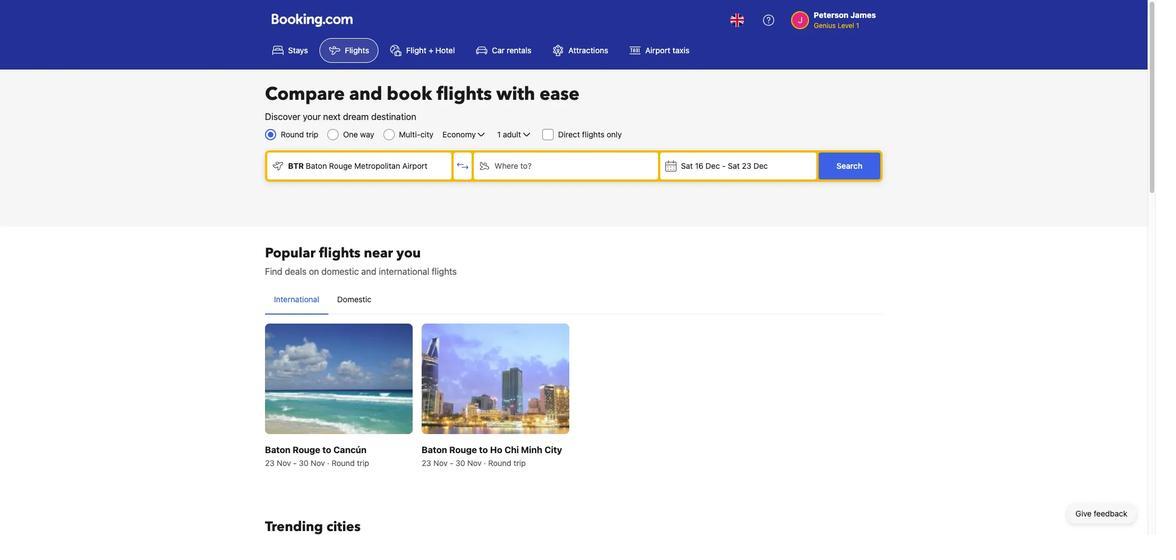 Task type: locate. For each thing, give the bounding box(es) containing it.
and up dream
[[349, 82, 382, 107]]

sat left 16
[[681, 161, 693, 171]]

dec
[[706, 161, 720, 171], [754, 161, 768, 171]]

baton rouge to cancún image
[[265, 324, 413, 435]]

to left ho
[[479, 446, 488, 456]]

destination
[[371, 112, 416, 122]]

hotel
[[436, 45, 455, 55]]

booking.com logo image
[[272, 13, 353, 27], [272, 13, 353, 27]]

to for cancún
[[323, 446, 331, 456]]

rouge left cancún
[[293, 446, 320, 456]]

30 inside 'baton rouge to cancún 23 nov - 30 nov · round trip'
[[299, 459, 309, 469]]

0 horizontal spatial airport
[[402, 161, 428, 171]]

compare
[[265, 82, 345, 107]]

30
[[299, 459, 309, 469], [456, 459, 465, 469]]

car rentals
[[492, 45, 532, 55]]

discover
[[265, 112, 301, 122]]

2 to from the left
[[479, 446, 488, 456]]

sat 16 dec - sat 23 dec button
[[660, 153, 817, 180]]

3 nov from the left
[[433, 459, 448, 469]]

rouge inside 'baton rouge to cancún 23 nov - 30 nov · round trip'
[[293, 446, 320, 456]]

on
[[309, 267, 319, 277]]

round down discover
[[281, 130, 304, 139]]

give feedback
[[1076, 509, 1128, 519]]

0 horizontal spatial 30
[[299, 459, 309, 469]]

1 horizontal spatial -
[[450, 459, 454, 469]]

flights
[[345, 45, 369, 55]]

1 inside peterson james genius level 1
[[856, 21, 860, 30]]

find
[[265, 267, 283, 277]]

1 horizontal spatial round
[[332, 459, 355, 469]]

chi
[[505, 446, 519, 456]]

2 · from the left
[[484, 459, 486, 469]]

airport left the taxis
[[646, 45, 671, 55]]

0 horizontal spatial 1
[[497, 130, 501, 139]]

popular flights near you find deals on domestic and international flights
[[265, 244, 457, 277]]

adult
[[503, 130, 521, 139]]

trip inside 'baton rouge to cancún 23 nov - 30 nov · round trip'
[[357, 459, 369, 469]]

search button
[[819, 153, 881, 180]]

baton rouge to ho chi minh city image
[[422, 324, 570, 435]]

flights link
[[320, 38, 379, 63]]

international
[[274, 295, 319, 304]]

airport
[[646, 45, 671, 55], [402, 161, 428, 171]]

next
[[323, 112, 341, 122]]

1 vertical spatial 1
[[497, 130, 501, 139]]

baton for baton rouge to cancún
[[265, 446, 291, 456]]

23
[[742, 161, 752, 171], [265, 459, 275, 469], [422, 459, 431, 469]]

1 horizontal spatial dec
[[754, 161, 768, 171]]

to
[[323, 446, 331, 456], [479, 446, 488, 456]]

1 horizontal spatial rouge
[[329, 161, 352, 171]]

2 horizontal spatial rouge
[[450, 446, 477, 456]]

round down cancún
[[332, 459, 355, 469]]

to left cancún
[[323, 446, 331, 456]]

and down near
[[361, 267, 377, 277]]

1 to from the left
[[323, 446, 331, 456]]

flights up economy
[[437, 82, 492, 107]]

rouge down one
[[329, 161, 352, 171]]

trip
[[306, 130, 319, 139], [357, 459, 369, 469], [514, 459, 526, 469]]

round down ho
[[488, 459, 512, 469]]

your
[[303, 112, 321, 122]]

car rentals link
[[467, 38, 541, 63]]

airport down the multi-city
[[402, 161, 428, 171]]

city
[[545, 446, 562, 456]]

1 horizontal spatial ·
[[484, 459, 486, 469]]

trip down cancún
[[357, 459, 369, 469]]

metropolitan
[[354, 161, 400, 171]]

flight + hotel link
[[381, 38, 465, 63]]

- inside dropdown button
[[722, 161, 726, 171]]

1 · from the left
[[327, 459, 330, 469]]

direct flights only
[[558, 130, 622, 139]]

with
[[497, 82, 535, 107]]

to for ho
[[479, 446, 488, 456]]

rouge inside baton rouge to ho chi minh city 23 nov - 30 nov · round trip
[[450, 446, 477, 456]]

flights inside compare and book flights with ease discover your next dream destination
[[437, 82, 492, 107]]

1 left adult
[[497, 130, 501, 139]]

1 sat from the left
[[681, 161, 693, 171]]

near
[[364, 244, 393, 263]]

economy
[[443, 130, 476, 139]]

1 nov from the left
[[277, 459, 291, 469]]

0 vertical spatial and
[[349, 82, 382, 107]]

to inside baton rouge to ho chi minh city 23 nov - 30 nov · round trip
[[479, 446, 488, 456]]

to inside 'baton rouge to cancún 23 nov - 30 nov · round trip'
[[323, 446, 331, 456]]

round
[[281, 130, 304, 139], [332, 459, 355, 469], [488, 459, 512, 469]]

international button
[[265, 285, 328, 315]]

flight + hotel
[[406, 45, 455, 55]]

flights
[[437, 82, 492, 107], [582, 130, 605, 139], [319, 244, 361, 263], [432, 267, 457, 277]]

taxis
[[673, 45, 690, 55]]

tab list
[[265, 285, 883, 316]]

compare and book flights with ease discover your next dream destination
[[265, 82, 580, 122]]

2 horizontal spatial -
[[722, 161, 726, 171]]

0 horizontal spatial -
[[293, 459, 297, 469]]

0 horizontal spatial sat
[[681, 161, 693, 171]]

2 horizontal spatial baton
[[422, 446, 447, 456]]

ease
[[540, 82, 580, 107]]

stays link
[[263, 38, 318, 63]]

1 right the level
[[856, 21, 860, 30]]

1 vertical spatial airport
[[402, 161, 428, 171]]

baton inside baton rouge to ho chi minh city 23 nov - 30 nov · round trip
[[422, 446, 447, 456]]

1
[[856, 21, 860, 30], [497, 130, 501, 139]]

sat right 16
[[728, 161, 740, 171]]

0 horizontal spatial ·
[[327, 459, 330, 469]]

city
[[421, 130, 434, 139]]

+
[[429, 45, 434, 55]]

flights right international
[[432, 267, 457, 277]]

4 nov from the left
[[468, 459, 482, 469]]

rouge left ho
[[450, 446, 477, 456]]

one way
[[343, 130, 374, 139]]

0 horizontal spatial rouge
[[293, 446, 320, 456]]

0 vertical spatial 1
[[856, 21, 860, 30]]

0 horizontal spatial to
[[323, 446, 331, 456]]

2 dec from the left
[[754, 161, 768, 171]]

1 vertical spatial and
[[361, 267, 377, 277]]

1 horizontal spatial to
[[479, 446, 488, 456]]

1 30 from the left
[[299, 459, 309, 469]]

·
[[327, 459, 330, 469], [484, 459, 486, 469]]

2 horizontal spatial round
[[488, 459, 512, 469]]

1 horizontal spatial airport
[[646, 45, 671, 55]]

2 nov from the left
[[311, 459, 325, 469]]

baton
[[306, 161, 327, 171], [265, 446, 291, 456], [422, 446, 447, 456]]

0 vertical spatial airport
[[646, 45, 671, 55]]

round trip
[[281, 130, 319, 139]]

popular
[[265, 244, 316, 263]]

round inside 'baton rouge to cancún 23 nov - 30 nov · round trip'
[[332, 459, 355, 469]]

and
[[349, 82, 382, 107], [361, 267, 377, 277]]

0 horizontal spatial dec
[[706, 161, 720, 171]]

nov
[[277, 459, 291, 469], [311, 459, 325, 469], [433, 459, 448, 469], [468, 459, 482, 469]]

0 horizontal spatial 23
[[265, 459, 275, 469]]

1 horizontal spatial 30
[[456, 459, 465, 469]]

book
[[387, 82, 432, 107]]

- inside baton rouge to ho chi minh city 23 nov - 30 nov · round trip
[[450, 459, 454, 469]]

level
[[838, 21, 855, 30]]

sat
[[681, 161, 693, 171], [728, 161, 740, 171]]

give
[[1076, 509, 1092, 519]]

1 horizontal spatial sat
[[728, 161, 740, 171]]

only
[[607, 130, 622, 139]]

1 horizontal spatial 23
[[422, 459, 431, 469]]

-
[[722, 161, 726, 171], [293, 459, 297, 469], [450, 459, 454, 469]]

2 horizontal spatial trip
[[514, 459, 526, 469]]

1 horizontal spatial trip
[[357, 459, 369, 469]]

1 horizontal spatial 1
[[856, 21, 860, 30]]

trip inside baton rouge to ho chi minh city 23 nov - 30 nov · round trip
[[514, 459, 526, 469]]

way
[[360, 130, 374, 139]]

airport taxis
[[646, 45, 690, 55]]

peterson
[[814, 10, 849, 20]]

2 horizontal spatial 23
[[742, 161, 752, 171]]

tab list containing international
[[265, 285, 883, 316]]

16
[[695, 161, 704, 171]]

rouge
[[329, 161, 352, 171], [293, 446, 320, 456], [450, 446, 477, 456]]

baton rouge to cancún 23 nov - 30 nov · round trip
[[265, 446, 369, 469]]

where to? button
[[474, 153, 658, 180]]

and inside compare and book flights with ease discover your next dream destination
[[349, 82, 382, 107]]

2 30 from the left
[[456, 459, 465, 469]]

baton inside 'baton rouge to cancún 23 nov - 30 nov · round trip'
[[265, 446, 291, 456]]

genius
[[814, 21, 836, 30]]

0 horizontal spatial baton
[[265, 446, 291, 456]]

trip down your
[[306, 130, 319, 139]]

trip down chi
[[514, 459, 526, 469]]



Task type: describe. For each thing, give the bounding box(es) containing it.
ho
[[490, 446, 503, 456]]

where to?
[[495, 161, 532, 171]]

23 inside baton rouge to ho chi minh city 23 nov - 30 nov · round trip
[[422, 459, 431, 469]]

1 horizontal spatial baton
[[306, 161, 327, 171]]

1 dec from the left
[[706, 161, 720, 171]]

feedback
[[1094, 509, 1128, 519]]

flights up domestic
[[319, 244, 361, 263]]

to?
[[521, 161, 532, 171]]

rentals
[[507, 45, 532, 55]]

search
[[837, 161, 863, 171]]

btr
[[288, 161, 304, 171]]

multi-
[[399, 130, 421, 139]]

domestic
[[337, 295, 372, 304]]

cancún
[[334, 446, 367, 456]]

rouge for baton rouge to cancún
[[293, 446, 320, 456]]

· inside baton rouge to ho chi minh city 23 nov - 30 nov · round trip
[[484, 459, 486, 469]]

direct
[[558, 130, 580, 139]]

attractions link
[[543, 38, 618, 63]]

sat 16 dec - sat 23 dec
[[681, 161, 768, 171]]

0 horizontal spatial trip
[[306, 130, 319, 139]]

stays
[[288, 45, 308, 55]]

airport taxis link
[[620, 38, 699, 63]]

domestic button
[[328, 285, 381, 315]]

deals
[[285, 267, 307, 277]]

round inside baton rouge to ho chi minh city 23 nov - 30 nov · round trip
[[488, 459, 512, 469]]

give feedback button
[[1067, 504, 1137, 525]]

and inside popular flights near you find deals on domestic and international flights
[[361, 267, 377, 277]]

you
[[397, 244, 421, 263]]

baton for baton rouge to ho chi minh city
[[422, 446, 447, 456]]

multi-city
[[399, 130, 434, 139]]

23 inside 'baton rouge to cancún 23 nov - 30 nov · round trip'
[[265, 459, 275, 469]]

baton rouge to ho chi minh city 23 nov - 30 nov · round trip
[[422, 446, 562, 469]]

- inside 'baton rouge to cancún 23 nov - 30 nov · round trip'
[[293, 459, 297, 469]]

30 inside baton rouge to ho chi minh city 23 nov - 30 nov · round trip
[[456, 459, 465, 469]]

peterson james genius level 1
[[814, 10, 876, 30]]

0 horizontal spatial round
[[281, 130, 304, 139]]

flight
[[406, 45, 427, 55]]

2 sat from the left
[[728, 161, 740, 171]]

attractions
[[569, 45, 609, 55]]

1 adult
[[497, 130, 521, 139]]

james
[[851, 10, 876, 20]]

dream
[[343, 112, 369, 122]]

car
[[492, 45, 505, 55]]

domestic
[[322, 267, 359, 277]]

one
[[343, 130, 358, 139]]

minh
[[521, 446, 543, 456]]

btr baton rouge metropolitan airport
[[288, 161, 428, 171]]

where
[[495, 161, 518, 171]]

23 inside dropdown button
[[742, 161, 752, 171]]

airport inside "link"
[[646, 45, 671, 55]]

rouge for baton rouge to ho chi minh city
[[450, 446, 477, 456]]

flights left only at the top of page
[[582, 130, 605, 139]]

international
[[379, 267, 429, 277]]

1 adult button
[[496, 128, 534, 142]]

· inside 'baton rouge to cancún 23 nov - 30 nov · round trip'
[[327, 459, 330, 469]]

1 inside dropdown button
[[497, 130, 501, 139]]



Task type: vqa. For each thing, say whether or not it's contained in the screenshot.
9
no



